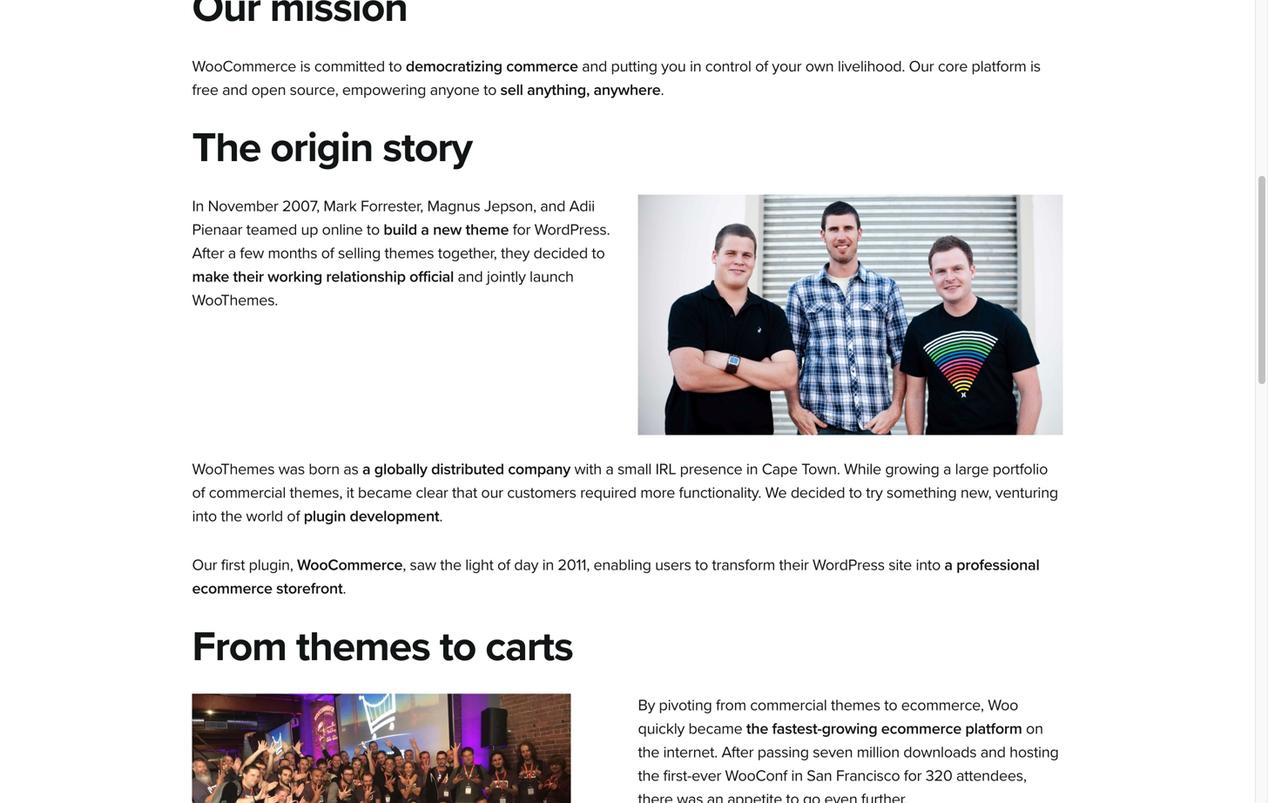 Task type: vqa. For each thing, say whether or not it's contained in the screenshot.


Task type: describe. For each thing, give the bounding box(es) containing it.
control
[[706, 57, 752, 76]]

first
[[221, 556, 245, 575]]

further.
[[862, 790, 908, 803]]

saw
[[410, 556, 436, 575]]

as
[[344, 460, 359, 479]]

your
[[772, 57, 802, 76]]

new
[[433, 221, 462, 239]]

and jointly launch woothemes.
[[192, 268, 574, 310]]

anywhere
[[594, 81, 661, 99]]

and up sell anything, anywhere .
[[582, 57, 607, 76]]

pienaar
[[192, 221, 243, 239]]

venturing
[[996, 484, 1059, 502]]

and inside in november 2007, mark forrester, magnus jepson, and adii pienaar teamed up online to
[[540, 197, 566, 216]]

of left "day"
[[498, 556, 511, 575]]

an
[[707, 790, 724, 803]]

jointly
[[487, 268, 526, 286]]

forrester,
[[361, 197, 424, 216]]

even
[[825, 790, 858, 803]]

after inside for wordpress. after a few months of selling themes together, they decided to make their working relationship official
[[192, 244, 224, 263]]

internet.
[[664, 743, 718, 762]]

working
[[268, 268, 322, 286]]

1 horizontal spatial woocommerce
[[297, 556, 403, 575]]

carts
[[486, 622, 573, 672]]

by pivoting from commercial themes to ecommerce, woo quickly became
[[638, 696, 1019, 738]]

with
[[575, 460, 602, 479]]

and right free
[[222, 81, 248, 99]]

the
[[192, 123, 261, 173]]

million
[[857, 743, 900, 762]]

the down quickly
[[638, 743, 660, 762]]

mark
[[324, 197, 357, 216]]

democratizing
[[406, 57, 503, 76]]

to left carts
[[440, 622, 476, 672]]

livelihood.
[[838, 57, 906, 76]]

of inside for wordpress. after a few months of selling themes together, they decided to make their working relationship official
[[321, 244, 334, 263]]

is inside and putting you in control of your own livelihood. our core platform is free and open source, empowering anyone to
[[1031, 57, 1041, 76]]

by
[[638, 696, 655, 715]]

clear
[[416, 484, 448, 502]]

to inside on the internet. after passing seven million downloads and hosting the first-ever wooconf in san francisco for 320 attendees, there was an appetite to go even further.
[[786, 790, 800, 803]]

for inside on the internet. after passing seven million downloads and hosting the first-ever wooconf in san francisco for 320 attendees, there was an appetite to go even further.
[[904, 767, 922, 785]]

town.
[[802, 460, 841, 479]]

for inside for wordpress. after a few months of selling themes together, they decided to make their working relationship official
[[513, 221, 531, 239]]

2011,
[[558, 556, 590, 575]]

they
[[501, 244, 530, 263]]

distributed
[[431, 460, 504, 479]]

woothemes was born as a globally distributed company
[[192, 460, 571, 479]]

of down woothemes
[[192, 484, 205, 502]]

for wordpress. after a few months of selling themes together, they decided to make their working relationship official
[[192, 221, 610, 286]]

ever
[[692, 767, 722, 785]]

to inside by pivoting from commercial themes to ecommerce, woo quickly became
[[885, 696, 898, 715]]

,
[[403, 556, 406, 575]]

in inside on the internet. after passing seven million downloads and hosting the first-ever wooconf in san francisco for 320 attendees, there was an appetite to go even further.
[[792, 767, 803, 785]]

putting
[[611, 57, 658, 76]]

san
[[807, 767, 833, 785]]

make
[[192, 268, 229, 286]]

source,
[[290, 81, 338, 99]]

a inside for wordpress. after a few months of selling themes together, they decided to make their working relationship official
[[228, 244, 236, 263]]

in inside with a small irl presence in cape town. while growing a large portfolio of commercial themes, it became clear that our customers required more functionality. we decided to try something new, venturing into the world of
[[747, 460, 758, 479]]

0 vertical spatial .
[[661, 81, 664, 99]]

from
[[192, 622, 287, 672]]

a right with
[[606, 460, 614, 479]]

small
[[618, 460, 652, 479]]

plugin development .
[[304, 507, 443, 526]]

2007,
[[282, 197, 320, 216]]

decided inside with a small irl presence in cape town. while growing a large portfolio of commercial themes, it became clear that our customers required more functionality. we decided to try something new, venturing into the world of
[[791, 484, 846, 502]]

platform inside and putting you in control of your own livelihood. our core platform is free and open source, empowering anyone to
[[972, 57, 1027, 76]]

in november 2007, mark forrester, magnus jepson, and adii pienaar teamed up online to
[[192, 197, 595, 239]]

to up the empowering
[[389, 57, 402, 76]]

born
[[309, 460, 340, 479]]

online
[[322, 221, 363, 239]]

downloads
[[904, 743, 977, 762]]

enabling
[[594, 556, 652, 575]]

wordpress.
[[535, 221, 610, 239]]

their inside for wordpress. after a few months of selling themes together, they decided to make their working relationship official
[[233, 268, 264, 286]]

seven
[[813, 743, 853, 762]]

appetite
[[728, 790, 783, 803]]

and putting you in control of your own livelihood. our core platform is free and open source, empowering anyone to
[[192, 57, 1041, 99]]

storefront
[[276, 580, 343, 598]]

the right saw
[[440, 556, 462, 575]]

from
[[716, 696, 747, 715]]

quickly
[[638, 720, 685, 738]]

woo
[[988, 696, 1019, 715]]

that
[[452, 484, 478, 502]]

transform
[[712, 556, 776, 575]]

1 vertical spatial into
[[916, 556, 941, 575]]

ecommerce inside a professional ecommerce storefront
[[192, 580, 273, 598]]

world
[[246, 507, 283, 526]]

portfolio
[[993, 460, 1048, 479]]

the origin story
[[192, 123, 472, 173]]

commercial inside with a small irl presence in cape town. while growing a large portfolio of commercial themes, it became clear that our customers required more functionality. we decided to try something new, venturing into the world of
[[209, 484, 286, 502]]

0 vertical spatial woocommerce
[[192, 57, 296, 76]]

irl
[[656, 460, 676, 479]]

2 vertical spatial .
[[343, 580, 346, 598]]

site
[[889, 556, 912, 575]]

to inside in november 2007, mark forrester, magnus jepson, and adii pienaar teamed up online to
[[367, 221, 380, 239]]

selling
[[338, 244, 381, 263]]

anything,
[[527, 81, 590, 99]]

hosting
[[1010, 743, 1059, 762]]

customers
[[507, 484, 577, 502]]

into inside with a small irl presence in cape town. while growing a large portfolio of commercial themes, it became clear that our customers required more functionality. we decided to try something new, venturing into the world of
[[192, 507, 217, 526]]

globally
[[375, 460, 428, 479]]

the up there
[[638, 767, 660, 785]]

committed
[[314, 57, 385, 76]]

sell anything, anywhere .
[[501, 81, 664, 99]]



Task type: locate. For each thing, give the bounding box(es) containing it.
francisco
[[836, 767, 900, 785]]

. down 'you'
[[661, 81, 664, 99]]

their right transform
[[779, 556, 809, 575]]

1 vertical spatial woocommerce
[[297, 556, 403, 575]]

launch
[[530, 268, 574, 286]]

ecommerce,
[[902, 696, 984, 715]]

1 vertical spatial decided
[[791, 484, 846, 502]]

to inside with a small irl presence in cape town. while growing a large portfolio of commercial themes, it became clear that our customers required more functionality. we decided to try something new, venturing into the world of
[[849, 484, 862, 502]]

we
[[766, 484, 787, 502]]

wooconf
[[725, 767, 788, 785]]

themes,
[[290, 484, 343, 502]]

to inside for wordpress. after a few months of selling themes together, they decided to make their working relationship official
[[592, 244, 605, 263]]

0 horizontal spatial decided
[[534, 244, 588, 263]]

0 vertical spatial into
[[192, 507, 217, 526]]

. down clear
[[440, 507, 443, 526]]

a right site in the bottom of the page
[[945, 556, 953, 575]]

1 horizontal spatial ecommerce
[[882, 720, 962, 738]]

the woo team at wooconf in san francisco, ca. image
[[192, 694, 571, 803]]

.
[[661, 81, 664, 99], [440, 507, 443, 526], [343, 580, 346, 598]]

build
[[384, 221, 417, 239]]

after up make at left
[[192, 244, 224, 263]]

wordpress
[[813, 556, 885, 575]]

1 vertical spatial our
[[192, 556, 217, 575]]

our inside and putting you in control of your own livelihood. our core platform is free and open source, empowering anyone to
[[909, 57, 935, 76]]

to
[[389, 57, 402, 76], [484, 81, 497, 99], [367, 221, 380, 239], [592, 244, 605, 263], [849, 484, 862, 502], [695, 556, 708, 575], [440, 622, 476, 672], [885, 696, 898, 715], [786, 790, 800, 803]]

1 vertical spatial themes
[[296, 622, 430, 672]]

our
[[481, 484, 503, 502]]

functionality.
[[679, 484, 762, 502]]

anyone
[[430, 81, 480, 99]]

themes inside by pivoting from commercial themes to ecommerce, woo quickly became
[[831, 696, 881, 715]]

jepson,
[[484, 197, 537, 216]]

1 vertical spatial after
[[722, 743, 754, 762]]

november
[[208, 197, 278, 216]]

development
[[350, 507, 440, 526]]

teamed
[[246, 221, 297, 239]]

core
[[938, 57, 968, 76]]

0 horizontal spatial commercial
[[209, 484, 286, 502]]

story
[[383, 123, 472, 173]]

1 is from the left
[[300, 57, 311, 76]]

of right world
[[287, 507, 300, 526]]

2 is from the left
[[1031, 57, 1041, 76]]

1 horizontal spatial after
[[722, 743, 754, 762]]

. up from themes to carts
[[343, 580, 346, 598]]

the fastest-growing ecommerce platform
[[747, 720, 1023, 738]]

1 horizontal spatial .
[[440, 507, 443, 526]]

a inside a professional ecommerce storefront
[[945, 556, 953, 575]]

it
[[347, 484, 354, 502]]

woocommerce is committed to democratizing commerce
[[192, 57, 578, 76]]

a left new on the top
[[421, 221, 429, 239]]

themes inside for wordpress. after a few months of selling themes together, they decided to make their working relationship official
[[385, 244, 434, 263]]

commercial inside by pivoting from commercial themes to ecommerce, woo quickly became
[[750, 696, 827, 715]]

woocommerce up open
[[192, 57, 296, 76]]

1 vertical spatial commercial
[[750, 696, 827, 715]]

woothemes.
[[192, 291, 278, 310]]

a left large on the bottom of page
[[944, 460, 952, 479]]

woocommerce
[[192, 57, 296, 76], [297, 556, 403, 575]]

platform down woo
[[966, 720, 1023, 738]]

the inside with a small irl presence in cape town. while growing a large portfolio of commercial themes, it became clear that our customers required more functionality. we decided to try something new, venturing into the world of
[[221, 507, 242, 526]]

sell
[[501, 81, 523, 99]]

1 vertical spatial was
[[677, 790, 704, 803]]

0 vertical spatial decided
[[534, 244, 588, 263]]

0 vertical spatial growing
[[886, 460, 940, 479]]

1 horizontal spatial decided
[[791, 484, 846, 502]]

together,
[[438, 244, 497, 263]]

to up the fastest-growing ecommerce platform
[[885, 696, 898, 715]]

to down the 'wordpress.'
[[592, 244, 605, 263]]

a
[[421, 221, 429, 239], [228, 244, 236, 263], [363, 460, 371, 479], [606, 460, 614, 479], [944, 460, 952, 479], [945, 556, 953, 575]]

0 horizontal spatial for
[[513, 221, 531, 239]]

themes up the fastest-growing ecommerce platform
[[831, 696, 881, 715]]

in right "day"
[[542, 556, 554, 575]]

1 horizontal spatial became
[[689, 720, 743, 738]]

presence
[[680, 460, 743, 479]]

woocommerce up storefront
[[297, 556, 403, 575]]

open
[[251, 81, 286, 99]]

months
[[268, 244, 317, 263]]

0 vertical spatial their
[[233, 268, 264, 286]]

themes down build in the top of the page
[[385, 244, 434, 263]]

into right site in the bottom of the page
[[916, 556, 941, 575]]

of inside and putting you in control of your own livelihood. our core platform is free and open source, empowering anyone to
[[756, 57, 769, 76]]

company
[[508, 460, 571, 479]]

required
[[580, 484, 637, 502]]

0 horizontal spatial woocommerce
[[192, 57, 296, 76]]

attendees,
[[957, 767, 1027, 785]]

0 vertical spatial became
[[358, 484, 412, 502]]

and left adii
[[540, 197, 566, 216]]

1 horizontal spatial into
[[916, 556, 941, 575]]

0 horizontal spatial our
[[192, 556, 217, 575]]

and inside on the internet. after passing seven million downloads and hosting the first-ever wooconf in san francisco for 320 attendees, there was an appetite to go even further.
[[981, 743, 1006, 762]]

a photograph of woothemes co-founders adii, magnus, and mark. image
[[638, 195, 1063, 435]]

0 vertical spatial was
[[279, 460, 305, 479]]

0 vertical spatial themes
[[385, 244, 434, 263]]

was inside on the internet. after passing seven million downloads and hosting the first-ever wooconf in san francisco for 320 attendees, there was an appetite to go even further.
[[677, 790, 704, 803]]

1 horizontal spatial their
[[779, 556, 809, 575]]

is right core
[[1031, 57, 1041, 76]]

theme
[[466, 221, 509, 239]]

1 vertical spatial growing
[[822, 720, 878, 738]]

to left go
[[786, 790, 800, 803]]

relationship
[[326, 268, 406, 286]]

day
[[514, 556, 539, 575]]

1 vertical spatial for
[[904, 767, 922, 785]]

growing inside with a small irl presence in cape town. while growing a large portfolio of commercial themes, it became clear that our customers required more functionality. we decided to try something new, venturing into the world of
[[886, 460, 940, 479]]

in left cape
[[747, 460, 758, 479]]

commercial down woothemes
[[209, 484, 286, 502]]

1 horizontal spatial growing
[[886, 460, 940, 479]]

became
[[358, 484, 412, 502], [689, 720, 743, 738]]

1 horizontal spatial for
[[904, 767, 922, 785]]

0 horizontal spatial after
[[192, 244, 224, 263]]

there
[[638, 790, 673, 803]]

2 horizontal spatial .
[[661, 81, 664, 99]]

for up they
[[513, 221, 531, 239]]

320
[[926, 767, 953, 785]]

0 horizontal spatial is
[[300, 57, 311, 76]]

build a new theme
[[384, 221, 509, 239]]

platform
[[972, 57, 1027, 76], [966, 720, 1023, 738]]

to left sell at the top of the page
[[484, 81, 497, 99]]

1 horizontal spatial commercial
[[750, 696, 827, 715]]

the left world
[[221, 507, 242, 526]]

is
[[300, 57, 311, 76], [1031, 57, 1041, 76]]

our left core
[[909, 57, 935, 76]]

after up wooconf
[[722, 743, 754, 762]]

themes down storefront
[[296, 622, 430, 672]]

1 vertical spatial their
[[779, 556, 809, 575]]

our left first
[[192, 556, 217, 575]]

0 vertical spatial for
[[513, 221, 531, 239]]

something
[[887, 484, 957, 502]]

official
[[410, 268, 454, 286]]

magnus
[[427, 197, 481, 216]]

decided up launch
[[534, 244, 588, 263]]

became down the woothemes was born as a globally distributed company
[[358, 484, 412, 502]]

after
[[192, 244, 224, 263], [722, 743, 754, 762]]

1 horizontal spatial our
[[909, 57, 935, 76]]

free
[[192, 81, 219, 99]]

1 vertical spatial .
[[440, 507, 443, 526]]

in inside and putting you in control of your own livelihood. our core platform is free and open source, empowering anyone to
[[690, 57, 702, 76]]

to right users at the bottom of page
[[695, 556, 708, 575]]

in
[[690, 57, 702, 76], [747, 460, 758, 479], [542, 556, 554, 575], [792, 767, 803, 785]]

in left san
[[792, 767, 803, 785]]

a left few
[[228, 244, 236, 263]]

to left build in the top of the page
[[367, 221, 380, 239]]

2 vertical spatial themes
[[831, 696, 881, 715]]

commercial up fastest-
[[750, 696, 827, 715]]

was left the born
[[279, 460, 305, 479]]

0 vertical spatial ecommerce
[[192, 580, 273, 598]]

1 vertical spatial platform
[[966, 720, 1023, 738]]

0 horizontal spatial was
[[279, 460, 305, 479]]

became inside by pivoting from commercial themes to ecommerce, woo quickly became
[[689, 720, 743, 738]]

light
[[465, 556, 494, 575]]

in right 'you'
[[690, 57, 702, 76]]

and down 'together,'
[[458, 268, 483, 286]]

few
[[240, 244, 264, 263]]

0 vertical spatial after
[[192, 244, 224, 263]]

our first plugin, woocommerce , saw the light of day in 2011, enabling users to transform their wordpress site into
[[192, 556, 945, 575]]

professional
[[957, 556, 1040, 575]]

for
[[513, 221, 531, 239], [904, 767, 922, 785]]

0 vertical spatial platform
[[972, 57, 1027, 76]]

1 vertical spatial ecommerce
[[882, 720, 962, 738]]

decided down town. at the right bottom
[[791, 484, 846, 502]]

decided inside for wordpress. after a few months of selling themes together, they decided to make their working relationship official
[[534, 244, 588, 263]]

own
[[806, 57, 834, 76]]

became down from
[[689, 720, 743, 738]]

1 horizontal spatial is
[[1031, 57, 1041, 76]]

and up attendees,
[[981, 743, 1006, 762]]

you
[[662, 57, 686, 76]]

platform right core
[[972, 57, 1027, 76]]

try
[[866, 484, 883, 502]]

0 vertical spatial commercial
[[209, 484, 286, 502]]

ecommerce down first
[[192, 580, 273, 598]]

ecommerce up downloads
[[882, 720, 962, 738]]

on the internet. after passing seven million downloads and hosting the first-ever wooconf in san francisco for 320 attendees, there was an appetite to go even further.
[[638, 720, 1059, 803]]

to inside and putting you in control of your own livelihood. our core platform is free and open source, empowering anyone to
[[484, 81, 497, 99]]

1 vertical spatial became
[[689, 720, 743, 738]]

first-
[[664, 767, 692, 785]]

0 horizontal spatial .
[[343, 580, 346, 598]]

1 horizontal spatial was
[[677, 790, 704, 803]]

the up passing
[[747, 720, 769, 738]]

for left 320
[[904, 767, 922, 785]]

on
[[1026, 720, 1044, 738]]

growing up seven
[[822, 720, 878, 738]]

became inside with a small irl presence in cape town. while growing a large portfolio of commercial themes, it became clear that our customers required more functionality. we decided to try something new, venturing into the world of
[[358, 484, 412, 502]]

and inside and jointly launch woothemes.
[[458, 268, 483, 286]]

0 horizontal spatial growing
[[822, 720, 878, 738]]

users
[[655, 556, 692, 575]]

up
[[301, 221, 318, 239]]

their down few
[[233, 268, 264, 286]]

was down "first-"
[[677, 790, 704, 803]]

fastest-
[[772, 720, 822, 738]]

a right as
[[363, 460, 371, 479]]

after inside on the internet. after passing seven million downloads and hosting the first-ever wooconf in san francisco for 320 attendees, there was an appetite to go even further.
[[722, 743, 754, 762]]

0 horizontal spatial their
[[233, 268, 264, 286]]

to left try at the bottom right of page
[[849, 484, 862, 502]]

a professional ecommerce storefront
[[192, 556, 1040, 598]]

new,
[[961, 484, 992, 502]]

plugin,
[[249, 556, 293, 575]]

empowering
[[342, 81, 426, 99]]

is up source,
[[300, 57, 311, 76]]

0 horizontal spatial became
[[358, 484, 412, 502]]

0 vertical spatial our
[[909, 57, 935, 76]]

into down woothemes
[[192, 507, 217, 526]]

of down online
[[321, 244, 334, 263]]

of left your
[[756, 57, 769, 76]]

0 horizontal spatial into
[[192, 507, 217, 526]]

0 horizontal spatial ecommerce
[[192, 580, 273, 598]]

woothemes
[[192, 460, 275, 479]]

of
[[756, 57, 769, 76], [321, 244, 334, 263], [192, 484, 205, 502], [287, 507, 300, 526], [498, 556, 511, 575]]

growing up something
[[886, 460, 940, 479]]



